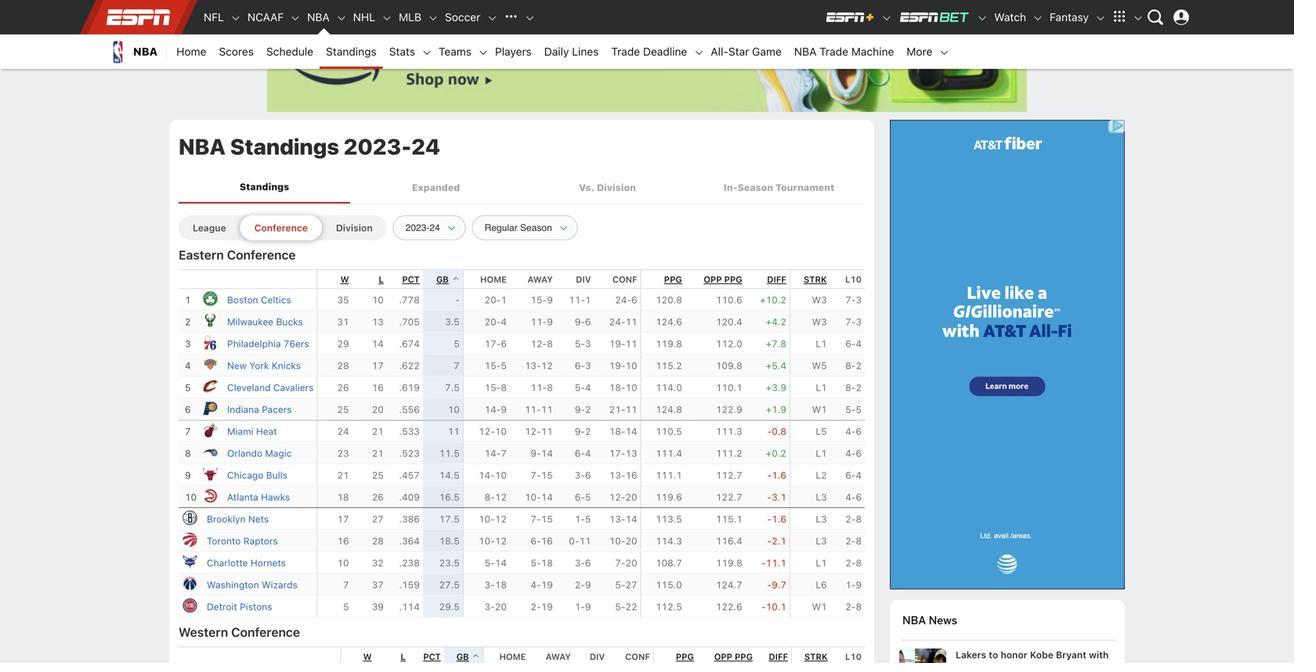 Task type: describe. For each thing, give the bounding box(es) containing it.
1 vertical spatial 27
[[626, 580, 638, 591]]

0 vertical spatial standings
[[326, 45, 377, 58]]

season
[[738, 182, 774, 193]]

11 for 0-
[[579, 536, 591, 547]]

7 left mia icon
[[185, 426, 191, 437]]

22
[[626, 602, 638, 613]]

110.6
[[716, 295, 743, 306]]

w3 for +10.2
[[812, 295, 827, 306]]

1- for 115.1
[[575, 514, 585, 525]]

2 left 18-14
[[585, 426, 591, 437]]

+10.2
[[760, 295, 787, 306]]

7- down 10-14
[[531, 514, 541, 525]]

13-14
[[609, 514, 638, 525]]

18.5
[[439, 536, 460, 547]]

9 up 11-9
[[547, 295, 553, 306]]

york
[[250, 361, 269, 372]]

9 down the 2-9
[[585, 602, 591, 613]]

7- right +4.2 on the top of the page
[[846, 317, 856, 328]]

more link
[[901, 34, 939, 69]]

15 for 1-5
[[541, 514, 553, 525]]

9 down 15-8
[[501, 405, 507, 416]]

division inside division link
[[336, 223, 373, 234]]

toronto raptors
[[207, 536, 278, 547]]

3- down 0-11
[[575, 558, 585, 569]]

111.1
[[656, 470, 682, 481]]

2 left mil image
[[185, 317, 191, 328]]

gb link for bottommost pct link
[[457, 653, 480, 663]]

116.4
[[716, 536, 743, 547]]

11 for 12-
[[541, 426, 553, 437]]

1 vertical spatial 13
[[626, 448, 638, 459]]

nhl
[[353, 11, 375, 24]]

0 vertical spatial 27
[[372, 514, 384, 525]]

0 vertical spatial 26
[[337, 383, 349, 394]]

10 left 32
[[337, 558, 349, 569]]

soccer
[[445, 11, 481, 24]]

ppg up '120.8'
[[664, 275, 682, 285]]

deadline
[[643, 45, 688, 58]]

more sports image
[[525, 13, 535, 24]]

strk for strk link for leftmost pct link
[[804, 275, 827, 285]]

.705
[[399, 317, 420, 328]]

20 for 6-16
[[626, 536, 638, 547]]

.114
[[399, 602, 420, 613]]

4 left ny image
[[185, 361, 191, 372]]

7 up 14-10
[[501, 448, 507, 459]]

10.1
[[766, 602, 787, 613]]

2-8 for -10.1
[[846, 602, 862, 613]]

12-8
[[531, 339, 553, 350]]

11 up "11.5"
[[448, 426, 460, 437]]

nhl image
[[382, 13, 393, 24]]

24- for 6
[[615, 295, 632, 306]]

9-6
[[575, 317, 591, 328]]

in-
[[724, 182, 738, 193]]

.622
[[399, 361, 420, 372]]

wsh image
[[182, 576, 197, 592]]

chi image
[[202, 466, 218, 482]]

20-1
[[485, 295, 507, 306]]

bkn image
[[182, 510, 197, 526]]

-1.6 for 115.1
[[768, 514, 787, 525]]

7- right +10.2
[[846, 295, 856, 306]]

20 for 10-14
[[626, 492, 638, 503]]

pistons
[[240, 602, 272, 613]]

1 vertical spatial 119.8
[[716, 558, 743, 569]]

mlb
[[399, 11, 422, 24]]

0 horizontal spatial nba link
[[99, 34, 167, 69]]

7.5
[[445, 383, 460, 394]]

7- up 10-14
[[531, 470, 541, 481]]

7- down 10-20
[[615, 558, 626, 569]]

12 for 6-
[[495, 536, 507, 547]]

miami heat link
[[227, 426, 277, 437]]

knicks
[[272, 361, 301, 372]]

lakers
[[956, 650, 987, 661]]

mil image
[[202, 313, 218, 329]]

0-11
[[569, 536, 591, 547]]

4 down the 6-3
[[585, 383, 591, 394]]

0 horizontal spatial 28
[[337, 361, 349, 372]]

home for leftmost pct link
[[480, 275, 507, 285]]

0 horizontal spatial espn bet image
[[899, 11, 971, 24]]

-3.1
[[768, 492, 787, 503]]

6- right the 9-14
[[575, 448, 585, 459]]

1 horizontal spatial more espn image
[[1133, 13, 1144, 24]]

phi image
[[202, 335, 218, 350]]

4 left the 17-13
[[585, 448, 591, 459]]

nba trade machine
[[795, 45, 895, 58]]

brooklyn nets
[[207, 514, 269, 525]]

16 left .364 at the left bottom of page
[[337, 536, 349, 547]]

11 for 21-
[[626, 405, 638, 416]]

1 vertical spatial 17
[[337, 514, 349, 525]]

indiana
[[227, 405, 259, 416]]

122.7
[[716, 492, 743, 503]]

4-6 for l1
[[846, 448, 862, 459]]

10 left the .778
[[372, 295, 384, 306]]

4 up 5-5
[[856, 339, 862, 350]]

24-6
[[615, 295, 638, 306]]

17.5
[[439, 514, 460, 525]]

5- for 14
[[485, 558, 495, 569]]

conf for strk link associated with bottommost pct link
[[626, 653, 650, 663]]

1 for 11-1
[[585, 295, 591, 306]]

nba for nba trade machine
[[795, 45, 817, 58]]

opp ppg for strk link for leftmost pct link
[[704, 275, 743, 285]]

trade deadline image
[[694, 47, 705, 58]]

stats
[[389, 45, 415, 58]]

18 for 3-18
[[495, 580, 507, 591]]

+5.4
[[766, 361, 787, 372]]

76ers
[[284, 339, 309, 350]]

2.1
[[772, 536, 787, 547]]

2 up 5-5
[[856, 383, 862, 394]]

3- up '6-5'
[[575, 470, 585, 481]]

11- for 8
[[531, 383, 547, 394]]

0 horizontal spatial 119.8
[[656, 339, 682, 350]]

ncaaf image
[[290, 13, 301, 24]]

l link for leftmost pct link
[[379, 275, 384, 285]]

14 for 10-14
[[541, 492, 553, 503]]

nba image
[[336, 13, 347, 24]]

boston celtics
[[227, 295, 291, 306]]

statue
[[956, 663, 985, 664]]

lakers to honor kobe bryant with statue on 4-year anniversary image
[[900, 649, 947, 664]]

2 down the 5-4
[[585, 405, 591, 416]]

0 vertical spatial 13
[[372, 317, 384, 328]]

14 for 13-14
[[626, 514, 638, 525]]

vs. division
[[579, 182, 636, 193]]

115.2
[[656, 361, 682, 372]]

1 vertical spatial advertisement element
[[890, 120, 1125, 590]]

14.5
[[439, 470, 460, 481]]

1 horizontal spatial espn bet image
[[977, 13, 988, 24]]

pct for leftmost pct link
[[402, 275, 420, 285]]

1.6 for l2
[[772, 470, 787, 481]]

watch link
[[988, 0, 1033, 34]]

1 vertical spatial standings
[[230, 134, 339, 159]]

6- up 5-18 at the bottom left of the page
[[531, 536, 541, 547]]

11 for 19-
[[626, 339, 638, 350]]

new york knicks link
[[227, 361, 301, 372]]

ppg up 110.6 at the top of page
[[725, 275, 743, 285]]

21-11
[[609, 405, 638, 416]]

10- down the 13-14
[[609, 536, 626, 547]]

4-6 for l3
[[846, 492, 862, 503]]

+0.2
[[766, 448, 787, 459]]

trade inside nba trade machine link
[[820, 45, 849, 58]]

8- for l1
[[846, 383, 856, 394]]

.386
[[399, 514, 420, 525]]

14 for 5-14
[[495, 558, 507, 569]]

new
[[227, 361, 247, 372]]

division link
[[322, 216, 387, 241]]

- for 122.7
[[768, 492, 772, 503]]

9- down 12-11
[[531, 448, 541, 459]]

.238
[[399, 558, 420, 569]]

conf for strk link for leftmost pct link
[[613, 275, 638, 285]]

14-10
[[479, 470, 507, 481]]

- for 115.1
[[768, 514, 772, 525]]

home for bottommost pct link
[[500, 653, 526, 663]]

washington wizards
[[207, 580, 298, 591]]

players link
[[489, 34, 538, 69]]

13-12
[[525, 361, 553, 372]]

5-14
[[485, 558, 507, 569]]

6- down 5-3
[[575, 361, 585, 372]]

atlanta hawks
[[227, 492, 290, 503]]

1 horizontal spatial nba link
[[301, 0, 336, 34]]

1 vertical spatial pct link
[[423, 653, 441, 663]]

32
[[372, 558, 384, 569]]

div for leftmost pct link
[[576, 275, 591, 285]]

0 horizontal spatial pct link
[[402, 275, 420, 285]]

standings page main content
[[169, 120, 890, 664]]

detroit pistons
[[207, 602, 272, 613]]

0 vertical spatial 18
[[337, 492, 349, 503]]

bucks
[[276, 317, 303, 328]]

19 for 2-
[[541, 602, 553, 613]]

ncaaf
[[248, 11, 284, 24]]

15- for 8
[[485, 383, 501, 394]]

nba for nba news
[[903, 614, 926, 628]]

heat
[[256, 426, 277, 437]]

hornets
[[251, 558, 286, 569]]

9- for 12-11
[[575, 426, 585, 437]]

l1 for 4-
[[816, 448, 827, 459]]

nfl image
[[230, 13, 241, 24]]

l for bottommost pct link's l link
[[401, 653, 406, 663]]

6- right l2
[[846, 470, 856, 481]]

conference for western conference
[[231, 626, 300, 640]]

mlb image
[[428, 13, 439, 24]]

conference link
[[240, 216, 322, 241]]

kobe
[[1031, 650, 1054, 661]]

9 down 15-9
[[547, 317, 553, 328]]

teams image
[[478, 47, 489, 58]]

l for l link associated with leftmost pct link
[[379, 275, 384, 285]]

10 down '14-9'
[[495, 426, 507, 437]]

expanded
[[412, 182, 460, 193]]

5- for 4
[[575, 383, 585, 394]]

charlotte
[[207, 558, 248, 569]]

.457
[[399, 470, 420, 481]]

19- for 11
[[609, 339, 626, 350]]

tor image
[[182, 532, 197, 548]]

0 vertical spatial advertisement element
[[267, 0, 1027, 112]]

1 horizontal spatial 25
[[372, 470, 384, 481]]

1 horizontal spatial 26
[[372, 492, 384, 503]]

+7.8
[[766, 339, 787, 350]]

14 for 9-14
[[541, 448, 553, 459]]

4- for l1
[[846, 448, 856, 459]]

1 vertical spatial 6-4
[[575, 448, 591, 459]]

5- for 22
[[615, 602, 626, 613]]

2 vertical spatial standings
[[240, 181, 289, 192]]

washington wizards link
[[207, 580, 298, 591]]

9-2 for 18-14
[[575, 426, 591, 437]]

fantasy link
[[1044, 0, 1096, 34]]

profile management image
[[1174, 9, 1190, 25]]

0 vertical spatial 1-9
[[846, 580, 862, 591]]

112.5
[[656, 602, 682, 613]]

115.0
[[656, 580, 682, 591]]

ppg down 122.6
[[735, 653, 753, 663]]

7-15 for 1-
[[531, 514, 553, 525]]

2- for -10.1
[[846, 602, 856, 613]]

w1 for 5-
[[812, 405, 827, 416]]

2 right w5
[[856, 361, 862, 372]]

4- for l5
[[846, 426, 856, 437]]

star
[[729, 45, 750, 58]]

nhl link
[[347, 0, 382, 34]]

nba for nba standings 2023-24
[[179, 134, 226, 159]]

orlando
[[227, 448, 263, 459]]

6-4 for 112.7
[[846, 470, 862, 481]]

l10 for leftmost pct link
[[846, 275, 862, 285]]

global navigation element
[[99, 0, 1196, 34]]

more image
[[939, 47, 950, 58]]

chicago
[[227, 470, 264, 481]]

12- for 20
[[609, 492, 626, 503]]

39
[[372, 602, 384, 613]]

w for l link associated with leftmost pct link's w link
[[341, 275, 349, 285]]

10 down 7.5
[[448, 405, 460, 416]]

cha image
[[182, 554, 197, 570]]

l3 for 2.1
[[816, 536, 827, 547]]

2- for -2.1
[[846, 536, 856, 547]]

14- for 9
[[485, 405, 501, 416]]

0 horizontal spatial 24
[[337, 426, 349, 437]]

6- up "1-5"
[[575, 492, 585, 503]]

20 left ".556"
[[372, 405, 384, 416]]

120.8
[[656, 295, 682, 306]]

eastern
[[179, 248, 224, 263]]

7 up 7.5
[[454, 361, 460, 372]]

12 down 12-8
[[541, 361, 553, 372]]

4 right l2
[[856, 470, 862, 481]]

2- for -1.6
[[846, 514, 856, 525]]

l2
[[816, 470, 827, 481]]

12-10
[[479, 426, 507, 437]]

19- for 10
[[609, 361, 626, 372]]

.533
[[399, 426, 420, 437]]

w for w link for bottommost pct link's l link
[[363, 653, 372, 663]]

11-1
[[569, 295, 591, 306]]

12 for 7-
[[495, 514, 507, 525]]

ppg down 112.5
[[676, 653, 694, 663]]

milwaukee bucks
[[227, 317, 303, 328]]

conference inside 'link'
[[254, 223, 308, 234]]

espn+ image
[[825, 11, 876, 24]]

diff link for strk link for leftmost pct link
[[767, 275, 787, 285]]

diff for strk link associated with bottommost pct link
[[769, 653, 788, 663]]

w link for l link associated with leftmost pct link
[[341, 275, 349, 285]]

12 for 10-
[[495, 492, 507, 503]]

15- for 5
[[485, 361, 501, 372]]

all-star game
[[711, 45, 782, 58]]

strk link for bottommost pct link
[[805, 653, 828, 663]]

nets
[[248, 514, 269, 525]]

chicago bulls link
[[227, 470, 288, 481]]

9 left chi icon
[[185, 470, 191, 481]]

9 right l6
[[856, 580, 862, 591]]

4 down 20-1 in the left top of the page
[[501, 317, 507, 328]]

3- down 5-14
[[485, 580, 495, 591]]

nba trade machine link
[[788, 34, 901, 69]]

14- for 10
[[479, 470, 495, 481]]

27.5
[[439, 580, 460, 591]]

soccer image
[[487, 13, 498, 24]]



Task type: vqa. For each thing, say whether or not it's contained in the screenshot.
the leftmost Division
yes



Task type: locate. For each thing, give the bounding box(es) containing it.
2 20- from the top
[[485, 317, 501, 328]]

14- down 12-10
[[485, 448, 501, 459]]

0 horizontal spatial l
[[379, 275, 384, 285]]

0 horizontal spatial 26
[[337, 383, 349, 394]]

1 l3 from the top
[[816, 492, 827, 503]]

20 down 3-18
[[495, 602, 507, 613]]

14 left '.674'
[[372, 339, 384, 350]]

advertisement element
[[267, 0, 1027, 112], [890, 120, 1125, 590]]

0 vertical spatial 17
[[372, 361, 384, 372]]

1 vertical spatial 15
[[541, 514, 553, 525]]

14- up the 8-12
[[479, 470, 495, 481]]

0 horizontal spatial gb
[[436, 275, 449, 285]]

2 vertical spatial l3
[[816, 536, 827, 547]]

1 horizontal spatial 17-
[[609, 448, 626, 459]]

119.8 up 124.7
[[716, 558, 743, 569]]

1 7-15 from the top
[[531, 470, 553, 481]]

4 l1 from the top
[[816, 558, 827, 569]]

hawks
[[261, 492, 290, 503]]

28
[[337, 361, 349, 372], [372, 536, 384, 547]]

-9.7
[[768, 580, 787, 591]]

w
[[341, 275, 349, 285], [363, 653, 372, 663]]

l5
[[816, 426, 827, 437]]

0 vertical spatial 13-
[[525, 361, 541, 372]]

0 vertical spatial strk
[[804, 275, 827, 285]]

0 vertical spatial w1
[[812, 405, 827, 416]]

western
[[179, 626, 228, 640]]

1 horizontal spatial 1
[[501, 295, 507, 306]]

strk link for leftmost pct link
[[804, 275, 827, 285]]

1 vertical spatial w1
[[812, 602, 827, 613]]

0 vertical spatial strk link
[[804, 275, 827, 285]]

14- up 12-10
[[485, 405, 501, 416]]

1
[[185, 295, 191, 306], [501, 295, 507, 306], [585, 295, 591, 306]]

11- for 11
[[525, 405, 541, 416]]

1 vertical spatial diff link
[[769, 653, 788, 663]]

13- for 16
[[609, 470, 626, 481]]

0 horizontal spatial 25
[[337, 405, 349, 416]]

1 horizontal spatial division
[[597, 182, 636, 193]]

0 horizontal spatial trade
[[612, 45, 640, 58]]

6- up 5-5
[[846, 339, 856, 350]]

3 2-8 from the top
[[846, 558, 862, 569]]

10-12 for 18.5
[[479, 536, 507, 547]]

0 vertical spatial 15
[[541, 470, 553, 481]]

14- for 7
[[485, 448, 501, 459]]

29.5
[[439, 602, 460, 613]]

2 trade from the left
[[820, 45, 849, 58]]

0 vertical spatial pct link
[[402, 275, 420, 285]]

20- for 1
[[485, 295, 501, 306]]

2 vertical spatial 21
[[337, 470, 349, 481]]

chicago bulls
[[227, 470, 288, 481]]

2 w3 from the top
[[812, 317, 827, 328]]

1 vertical spatial 1-9
[[575, 602, 591, 613]]

div for bottommost pct link
[[590, 653, 605, 663]]

0 horizontal spatial 18
[[337, 492, 349, 503]]

1- for 122.6
[[575, 602, 585, 613]]

- for 124.7
[[768, 580, 772, 591]]

0 vertical spatial conference
[[254, 223, 308, 234]]

l down division link
[[379, 275, 384, 285]]

25
[[337, 405, 349, 416], [372, 470, 384, 481]]

1-5
[[575, 514, 591, 525]]

21 left the .533
[[372, 426, 384, 437]]

0 vertical spatial 28
[[337, 361, 349, 372]]

2 -1.6 from the top
[[768, 514, 787, 525]]

1 horizontal spatial pct link
[[423, 653, 441, 663]]

miami heat
[[227, 426, 277, 437]]

13- for 12
[[525, 361, 541, 372]]

1 -1.6 from the top
[[768, 470, 787, 481]]

0 vertical spatial conf
[[613, 275, 638, 285]]

0 vertical spatial 8-
[[846, 361, 856, 372]]

pct for bottommost pct link
[[423, 653, 441, 663]]

nfl
[[204, 11, 224, 24]]

2 l10 from the top
[[846, 653, 862, 663]]

8- up 5-5
[[846, 383, 856, 394]]

0 vertical spatial 18-
[[609, 383, 626, 394]]

112.7
[[716, 470, 743, 481]]

conference up eastern conference
[[254, 223, 308, 234]]

opp ppg up 110.6 at the top of page
[[704, 275, 743, 285]]

119.8
[[656, 339, 682, 350], [716, 558, 743, 569]]

20 for 5-18
[[626, 558, 638, 569]]

10 up '18-10'
[[626, 361, 638, 372]]

0 horizontal spatial 17
[[337, 514, 349, 525]]

9- for 11-9
[[575, 317, 585, 328]]

17 left .622
[[372, 361, 384, 372]]

l1 for 6-
[[816, 339, 827, 350]]

2 19 from the top
[[541, 602, 553, 613]]

- for 122.6
[[762, 602, 766, 613]]

4- inside lakers to honor kobe bryant with statue on 4-year anniversary
[[1002, 663, 1013, 664]]

w3 right +10.2
[[812, 295, 827, 306]]

ppg link down 112.5
[[676, 653, 694, 663]]

1 19 from the top
[[541, 580, 553, 591]]

espn bet image
[[899, 11, 971, 24], [977, 13, 988, 24]]

5-5
[[846, 405, 862, 416]]

l3 for 3.1
[[816, 492, 827, 503]]

2 10-12 from the top
[[479, 536, 507, 547]]

20 up 7-20
[[626, 536, 638, 547]]

magic
[[265, 448, 292, 459]]

1 horizontal spatial 18
[[495, 580, 507, 591]]

1 l10 from the top
[[846, 275, 862, 285]]

17-6
[[485, 339, 507, 350]]

27 up 22
[[626, 580, 638, 591]]

1 horizontal spatial 27
[[626, 580, 638, 591]]

19-
[[609, 339, 626, 350], [609, 361, 626, 372]]

11-
[[569, 295, 585, 306], [531, 317, 547, 328], [531, 383, 547, 394], [525, 405, 541, 416]]

l3 for 1.6
[[816, 514, 827, 525]]

1 18- from the top
[[609, 383, 626, 394]]

9- down 11-1
[[575, 317, 585, 328]]

7 left 37
[[343, 580, 349, 591]]

2 vertical spatial 1-
[[575, 602, 585, 613]]

1.6 up "3.1"
[[772, 470, 787, 481]]

1 7-3 from the top
[[846, 295, 862, 306]]

0 horizontal spatial more espn image
[[1108, 5, 1132, 29]]

gb link up "3.5" on the left of the page
[[436, 275, 460, 285]]

1 vertical spatial 3-6
[[575, 558, 591, 569]]

gb up "3.5" on the left of the page
[[436, 275, 449, 285]]

1 vertical spatial pct
[[423, 653, 441, 663]]

1 vertical spatial 14-
[[485, 448, 501, 459]]

1 vertical spatial w link
[[363, 653, 372, 663]]

12- down '14-9'
[[479, 426, 495, 437]]

teams link
[[433, 34, 478, 69]]

1 vertical spatial gb link
[[457, 653, 480, 663]]

daily
[[544, 45, 569, 58]]

1 20- from the top
[[485, 295, 501, 306]]

0 vertical spatial 4-6
[[846, 426, 862, 437]]

20- for 4
[[485, 317, 501, 328]]

w1 up l5
[[812, 405, 827, 416]]

0 vertical spatial home
[[480, 275, 507, 285]]

1 vertical spatial 17-
[[609, 448, 626, 459]]

0 vertical spatial 19
[[541, 580, 553, 591]]

on
[[988, 663, 999, 664]]

0 horizontal spatial 1-9
[[575, 602, 591, 613]]

diff link
[[767, 275, 787, 285], [769, 653, 788, 663]]

111.3
[[716, 426, 743, 437]]

philadelphia
[[227, 339, 281, 350]]

1 vertical spatial 4-6
[[846, 448, 862, 459]]

8-2 up 5-5
[[846, 383, 862, 394]]

3-18
[[485, 580, 507, 591]]

nba inside 'standings page' main content
[[179, 134, 226, 159]]

0 vertical spatial 6-4
[[846, 339, 862, 350]]

17- for 13
[[609, 448, 626, 459]]

1 horizontal spatial 13
[[626, 448, 638, 459]]

1 horizontal spatial w
[[363, 653, 372, 663]]

det image
[[182, 598, 197, 614]]

2 7-15 from the top
[[531, 514, 553, 525]]

12- up the 13-14
[[609, 492, 626, 503]]

watch image
[[1033, 13, 1044, 24]]

21 down 23
[[337, 470, 349, 481]]

14 up 3-18
[[495, 558, 507, 569]]

9-2 down the 5-4
[[575, 405, 591, 416]]

14 down 12-11
[[541, 448, 553, 459]]

div down the 2-9
[[590, 653, 605, 663]]

2 w1 from the top
[[812, 602, 827, 613]]

16
[[372, 383, 384, 394], [626, 470, 638, 481], [337, 536, 349, 547], [541, 536, 553, 547]]

24- for 11
[[609, 317, 626, 328]]

- for 119.8
[[762, 558, 766, 569]]

9-
[[575, 317, 585, 328], [575, 405, 585, 416], [575, 426, 585, 437], [531, 448, 541, 459]]

13- down the 17-13
[[609, 470, 626, 481]]

11 for 24-
[[626, 317, 638, 328]]

1 horizontal spatial gb
[[457, 653, 469, 663]]

0 vertical spatial 20-
[[485, 295, 501, 306]]

trade
[[612, 45, 640, 58], [820, 45, 849, 58]]

0 vertical spatial diff
[[767, 275, 787, 285]]

home link
[[170, 34, 213, 69]]

2 l1 from the top
[[816, 383, 827, 394]]

raptors
[[244, 536, 278, 547]]

toronto raptors link
[[207, 536, 278, 547]]

3 l1 from the top
[[816, 448, 827, 459]]

15 down the 9-14
[[541, 470, 553, 481]]

11- for 1
[[569, 295, 585, 306]]

bulls
[[266, 470, 288, 481]]

orl image
[[202, 445, 218, 460]]

3- down 3-18
[[485, 602, 495, 613]]

stats image
[[422, 47, 433, 58]]

15 up 6-16
[[541, 514, 553, 525]]

2 15 from the top
[[541, 514, 553, 525]]

all-
[[711, 45, 729, 58]]

nba link left home link
[[99, 34, 167, 69]]

1 vertical spatial standings link
[[179, 173, 350, 202]]

2-8 for -11.1
[[846, 558, 862, 569]]

0 vertical spatial 7-15
[[531, 470, 553, 481]]

division inside vs. division link
[[597, 182, 636, 193]]

cle image
[[202, 379, 218, 394]]

tab list inside 'standings page' main content
[[179, 172, 865, 204]]

5- for 27
[[615, 580, 626, 591]]

ppg
[[664, 275, 682, 285], [725, 275, 743, 285], [676, 653, 694, 663], [735, 653, 753, 663]]

12
[[541, 361, 553, 372], [495, 492, 507, 503], [495, 514, 507, 525], [495, 536, 507, 547]]

4-6 for l5
[[846, 426, 862, 437]]

0 vertical spatial 24-
[[615, 295, 632, 306]]

1 19- from the top
[[609, 339, 626, 350]]

atl image
[[202, 488, 218, 504]]

bos image
[[202, 291, 218, 307]]

-10.1
[[762, 602, 787, 613]]

1 vertical spatial away
[[546, 653, 571, 663]]

18-10
[[609, 383, 638, 394]]

- for 112.7
[[768, 470, 772, 481]]

16 down the 17-13
[[626, 470, 638, 481]]

nba link up the schedule in the top left of the page
[[301, 0, 336, 34]]

9 left 5-27
[[585, 580, 591, 591]]

17
[[372, 361, 384, 372], [337, 514, 349, 525]]

opp ppg link down 122.6
[[714, 653, 753, 663]]

5
[[454, 339, 460, 350], [501, 361, 507, 372], [185, 383, 191, 394], [856, 405, 862, 416], [585, 492, 591, 503], [585, 514, 591, 525], [343, 602, 349, 613]]

0 vertical spatial l
[[379, 275, 384, 285]]

tab list
[[179, 172, 865, 204]]

2 1 from the left
[[501, 295, 507, 306]]

trade inside trade deadline "link"
[[612, 45, 640, 58]]

1 10-12 from the top
[[479, 514, 507, 525]]

6-4 right l2
[[846, 470, 862, 481]]

1 vertical spatial opp
[[714, 653, 733, 663]]

4 2-8 from the top
[[846, 602, 862, 613]]

0 horizontal spatial 13
[[372, 317, 384, 328]]

espn more sports home page image
[[499, 5, 523, 29]]

0 vertical spatial opp
[[704, 275, 722, 285]]

23
[[337, 448, 349, 459]]

.674
[[399, 339, 420, 350]]

11- down 15-9
[[531, 317, 547, 328]]

18- up 21-
[[609, 383, 626, 394]]

13-
[[525, 361, 541, 372], [609, 470, 626, 481], [609, 514, 626, 525]]

espn plus image
[[882, 13, 893, 24]]

1 w1 from the top
[[812, 405, 827, 416]]

espn bet image up more image
[[899, 11, 971, 24]]

1 horizontal spatial l link
[[401, 653, 406, 663]]

schedule
[[266, 45, 314, 58]]

26
[[337, 383, 349, 394], [372, 492, 384, 503]]

1 3-6 from the top
[[575, 470, 591, 481]]

1 vertical spatial 10-12
[[479, 536, 507, 547]]

12-
[[531, 339, 547, 350], [479, 426, 495, 437], [525, 426, 541, 437], [609, 492, 626, 503]]

0 vertical spatial 10-12
[[479, 514, 507, 525]]

1 vertical spatial w3
[[812, 317, 827, 328]]

1 horizontal spatial 28
[[372, 536, 384, 547]]

18 for 5-18
[[541, 558, 553, 569]]

2- for -11.1
[[846, 558, 856, 569]]

8- for w5
[[846, 361, 856, 372]]

1 for 20-1
[[501, 295, 507, 306]]

2 vertical spatial 8-
[[485, 492, 495, 503]]

orlando magic
[[227, 448, 292, 459]]

1 vertical spatial l link
[[401, 653, 406, 663]]

.778
[[399, 295, 420, 306]]

conf down 22
[[626, 653, 650, 663]]

1 1.6 from the top
[[772, 470, 787, 481]]

away for bottommost pct link
[[546, 653, 571, 663]]

home down 3-20
[[500, 653, 526, 663]]

24- up '24-11'
[[615, 295, 632, 306]]

1 w3 from the top
[[812, 295, 827, 306]]

2 vertical spatial conference
[[231, 626, 300, 640]]

nba inside global navigation element
[[307, 11, 330, 24]]

5- down 5-27
[[615, 602, 626, 613]]

1 vertical spatial home
[[500, 653, 526, 663]]

0 vertical spatial w3
[[812, 295, 827, 306]]

2 4-6 from the top
[[846, 448, 862, 459]]

7-15 for 3-
[[531, 470, 553, 481]]

opp ppg
[[704, 275, 743, 285], [714, 653, 753, 663]]

10 up the 8-12
[[495, 470, 507, 481]]

2 vertical spatial 14-
[[479, 470, 495, 481]]

2 18- from the top
[[609, 426, 626, 437]]

14-
[[485, 405, 501, 416], [485, 448, 501, 459], [479, 470, 495, 481]]

1 vertical spatial 19-
[[609, 361, 626, 372]]

opp ppg for strk link associated with bottommost pct link
[[714, 653, 753, 663]]

ind image
[[202, 401, 218, 416]]

11-11
[[525, 405, 553, 416]]

111.2
[[716, 448, 743, 459]]

lakers to honor kobe bryant with statue on 4-year anniversary element
[[956, 649, 1116, 664]]

0 vertical spatial 1.6
[[772, 470, 787, 481]]

div
[[576, 275, 591, 285], [590, 653, 605, 663]]

11- down 13-12
[[531, 383, 547, 394]]

mia image
[[202, 423, 218, 438]]

1 vertical spatial 7-15
[[531, 514, 553, 525]]

conf up '24-6'
[[613, 275, 638, 285]]

11-8
[[531, 383, 553, 394]]

1 8-2 from the top
[[846, 361, 862, 372]]

l link down .114
[[401, 653, 406, 663]]

tab list containing standings
[[179, 172, 865, 204]]

12 up 5-14
[[495, 536, 507, 547]]

opp up 110.6 at the top of page
[[704, 275, 722, 285]]

trade deadline link
[[605, 34, 694, 69]]

detroit pistons link
[[207, 602, 272, 613]]

1 vertical spatial 21
[[372, 448, 384, 459]]

1-9 right l6
[[846, 580, 862, 591]]

2 3-6 from the top
[[575, 558, 591, 569]]

2 19- from the top
[[609, 361, 626, 372]]

17-
[[485, 339, 501, 350], [609, 448, 626, 459]]

20- down 20-1 in the left top of the page
[[485, 317, 501, 328]]

scores link
[[213, 34, 260, 69]]

10- up 5-14
[[479, 536, 495, 547]]

5- right +1.9
[[846, 405, 856, 416]]

6-4 for 112.0
[[846, 339, 862, 350]]

15-8
[[485, 383, 507, 394]]

- for 111.3
[[768, 426, 772, 437]]

13 up 13-16
[[626, 448, 638, 459]]

1 left bos image
[[185, 295, 191, 306]]

l1 down w5
[[816, 383, 827, 394]]

1 vertical spatial strk link
[[805, 653, 828, 663]]

5- down 6-16
[[531, 558, 541, 569]]

more espn image
[[1108, 5, 1132, 29], [1133, 13, 1144, 24]]

18- for 10
[[609, 383, 626, 394]]

15-5
[[485, 361, 507, 372]]

2 vertical spatial 6-4
[[846, 470, 862, 481]]

1 15 from the top
[[541, 470, 553, 481]]

0 vertical spatial -1.6
[[768, 470, 787, 481]]

opp for leftmost pct link
[[704, 275, 722, 285]]

28 down the 29
[[337, 361, 349, 372]]

8-12
[[485, 492, 507, 503]]

ppg link for diff link for strk link associated with bottommost pct link
[[676, 653, 694, 663]]

pct link down 29.5
[[423, 653, 441, 663]]

2 vertical spatial 15-
[[485, 383, 501, 394]]

miami
[[227, 426, 254, 437]]

10- right the 8-12
[[525, 492, 541, 503]]

1 2-8 from the top
[[846, 514, 862, 525]]

16 up 5-18 at the bottom left of the page
[[541, 536, 553, 547]]

4-19
[[531, 580, 553, 591]]

- for 116.4
[[768, 536, 772, 547]]

10 left atl "icon"
[[185, 492, 197, 503]]

14 up the 17-13
[[626, 426, 638, 437]]

2 7-3 from the top
[[846, 317, 862, 328]]

3 4-6 from the top
[[846, 492, 862, 503]]

ppg link for strk link for leftmost pct link diff link
[[664, 275, 682, 285]]

1 horizontal spatial 24
[[412, 134, 440, 159]]

3-20
[[485, 602, 507, 613]]

l1 for 8-
[[816, 383, 827, 394]]

5- up the 6-3
[[575, 339, 585, 350]]

10-12 for 17.5
[[479, 514, 507, 525]]

2 1.6 from the top
[[772, 514, 787, 525]]

23.5
[[439, 558, 460, 569]]

fantasy image
[[1096, 13, 1107, 24]]

0 vertical spatial diff link
[[767, 275, 787, 285]]

21 for .523
[[372, 448, 384, 459]]

diff up +10.2
[[767, 275, 787, 285]]

opp ppg link for strk link for leftmost pct link diff link
[[704, 275, 743, 285]]

0 vertical spatial 21
[[372, 426, 384, 437]]

l10 for bottommost pct link
[[846, 653, 862, 663]]

2 vertical spatial 18
[[495, 580, 507, 591]]

1 vertical spatial 19
[[541, 602, 553, 613]]

11- for 9
[[531, 317, 547, 328]]

ny image
[[202, 357, 218, 372]]

21 for .533
[[372, 426, 384, 437]]

13- down 12-8
[[525, 361, 541, 372]]

2 8-2 from the top
[[846, 383, 862, 394]]

1 l1 from the top
[[816, 339, 827, 350]]

8-
[[846, 361, 856, 372], [846, 383, 856, 394], [485, 492, 495, 503]]

6
[[632, 295, 638, 306], [585, 317, 591, 328], [501, 339, 507, 350], [185, 405, 191, 416], [856, 426, 862, 437], [856, 448, 862, 459], [585, 470, 591, 481], [856, 492, 862, 503], [585, 558, 591, 569]]

1.6
[[772, 470, 787, 481], [772, 514, 787, 525]]

gb for bottommost pct link
[[457, 653, 469, 663]]

w3 for +4.2
[[812, 317, 827, 328]]

opp down 122.6
[[714, 653, 733, 663]]

10-12 down the 8-12
[[479, 514, 507, 525]]

diff link for strk link associated with bottommost pct link
[[769, 653, 788, 663]]

pct link up the .778
[[402, 275, 420, 285]]

l down .114
[[401, 653, 406, 663]]

cleveland cavaliers
[[227, 383, 314, 394]]

10- down the 8-12
[[479, 514, 495, 525]]

10 down 19-10 at the left bottom of the page
[[626, 383, 638, 394]]

ppg link
[[664, 275, 682, 285], [676, 653, 694, 663]]

.619
[[399, 383, 420, 394]]

0 horizontal spatial 1
[[185, 295, 191, 306]]

9.7
[[772, 580, 787, 591]]

1 9-2 from the top
[[575, 405, 591, 416]]

opp ppg down 122.6
[[714, 653, 753, 663]]

2 horizontal spatial 1
[[585, 295, 591, 306]]

1 vertical spatial -1.6
[[768, 514, 787, 525]]

19 for 4-
[[541, 580, 553, 591]]

away up 15-9
[[528, 275, 553, 285]]

0 vertical spatial 24
[[412, 134, 440, 159]]

21-
[[609, 405, 626, 416]]

l
[[379, 275, 384, 285], [401, 653, 406, 663]]

3 l3 from the top
[[816, 536, 827, 547]]

12- for 11
[[525, 426, 541, 437]]

lines
[[572, 45, 599, 58]]

7-3 for +10.2
[[846, 295, 862, 306]]

opp ppg link for diff link for strk link associated with bottommost pct link
[[714, 653, 753, 663]]

l3
[[816, 492, 827, 503], [816, 514, 827, 525], [816, 536, 827, 547]]

13 left .705
[[372, 317, 384, 328]]

15- for 9
[[531, 295, 547, 306]]

1 1 from the left
[[185, 295, 191, 306]]

1 horizontal spatial w link
[[363, 653, 372, 663]]

2 l3 from the top
[[816, 514, 827, 525]]

gb link down 29.5
[[457, 653, 480, 663]]

1 vertical spatial gb
[[457, 653, 469, 663]]

1 trade from the left
[[612, 45, 640, 58]]

17 down 23
[[337, 514, 349, 525]]

14 for 18-14
[[626, 426, 638, 437]]

17- for 6
[[485, 339, 501, 350]]

26 left .409
[[372, 492, 384, 503]]

8-2 for l1
[[846, 383, 862, 394]]

16 left .619
[[372, 383, 384, 394]]

0 vertical spatial standings link
[[320, 34, 383, 69]]

26 down the 29
[[337, 383, 349, 394]]

1 vertical spatial 7-3
[[846, 317, 862, 328]]

nba link
[[301, 0, 336, 34], [99, 34, 167, 69]]

0 vertical spatial 1-
[[575, 514, 585, 525]]

3 1 from the left
[[585, 295, 591, 306]]

1 vertical spatial 24-
[[609, 317, 626, 328]]

-1.6 up -3.1
[[768, 470, 787, 481]]

1 vertical spatial 1-
[[846, 580, 856, 591]]

l1 for 2-
[[816, 558, 827, 569]]

milwaukee
[[227, 317, 274, 328]]

2 2-8 from the top
[[846, 536, 862, 547]]

1 4-6 from the top
[[846, 426, 862, 437]]

1 horizontal spatial 119.8
[[716, 558, 743, 569]]

cleveland
[[227, 383, 271, 394]]

charlotte hornets link
[[207, 558, 286, 569]]

2 9-2 from the top
[[575, 426, 591, 437]]

1 vertical spatial conf
[[626, 653, 650, 663]]

l1 up w5
[[816, 339, 827, 350]]

.523
[[399, 448, 420, 459]]

12- for 10
[[479, 426, 495, 437]]

5- for 3
[[575, 339, 585, 350]]

8-2 for w5
[[846, 361, 862, 372]]



